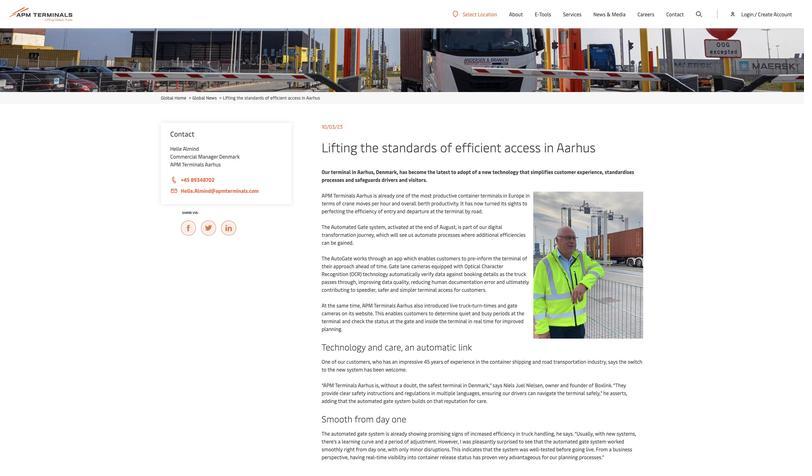 Task type: describe. For each thing, give the bounding box(es) containing it.
he inside "the automated gate system is already showing promising signs of increased efficiency in truck handling, he says. "usually, with new systems, there's a learning curve and a period of adjustment. however, i was pleasantly surprised to see that the automated gate system worked smoothly right from day one, with only minor disruptions. this indicates that the system was well-tested before going live. from a business perspective, having real-time visibility into container release status has proven very advantageous for our planning processes.""
[[557, 430, 562, 437]]

increased
[[471, 430, 492, 437]]

terms
[[322, 200, 335, 207]]

gate up curve
[[358, 430, 368, 437]]

2 global from the left
[[193, 95, 205, 101]]

denmark,"
[[469, 382, 492, 389]]

recognition
[[322, 271, 349, 278]]

doubt,
[[404, 382, 418, 389]]

to inside the at the same time, apm terminals aarhus also introduced live truck-turn-times and gate cameras on its website. this enables customers to determine quiet and busy periods at the terminal and check the status at the gate and inside the terminal in real time for improved planning.
[[429, 310, 434, 317]]

careers button
[[638, 0, 655, 28]]

builds
[[412, 398, 426, 405]]

introduced
[[425, 302, 449, 309]]

e-
[[535, 11, 540, 18]]

equipped
[[432, 263, 453, 270]]

processes inside the automated gate system, activated at the end of august, is part of our digital transformation journey, which will see us automate processes where additional efficiencies can be gained.
[[438, 231, 460, 238]]

well-
[[530, 446, 541, 453]]

news & media button
[[594, 0, 626, 28]]

which inside the automated gate system, activated at the end of august, is part of our digital transformation journey, which will see us automate processes where additional efficiencies can be gained.
[[376, 231, 390, 238]]

container inside the "one of our customers, who has an impressive 45 years of experience in the container shipping and road transportation industry, says the switch to the new system has been welcome."
[[490, 358, 512, 365]]

in inside "the automated gate system is already showing promising signs of increased efficiency in truck handling, he says. "usually, with new systems, there's a learning curve and a period of adjustment. however, i was pleasantly surprised to see that the automated gate system worked smoothly right from day one, with only minor disruptions. this indicates that the system was well-tested before going live. from a business perspective, having real-time visibility into container release status has proven very advantageous for our planning processes.""
[[517, 430, 521, 437]]

be
[[331, 239, 337, 246]]

that up well-
[[534, 438, 544, 445]]

says inside the "one of our customers, who has an impressive 45 years of experience in the container shipping and road transportation industry, says the switch to the new system has been welcome."
[[609, 358, 619, 365]]

day inside "the automated gate system is already showing promising signs of increased efficiency in truck handling, he says. "usually, with new systems, there's a learning curve and a period of adjustment. however, i was pleasantly surprised to see that the automated gate system worked smoothly right from day one, with only minor disruptions. this indicates that the system was well-tested before going live. from a business perspective, having real-time visibility into container release status has proven very advantageous for our planning processes.""
[[369, 446, 377, 453]]

global home link
[[161, 95, 186, 101]]

busy
[[482, 310, 492, 317]]

terminal down the founder
[[567, 390, 586, 397]]

its inside the at the same time, apm terminals aarhus also introduced live truck-turn-times and gate cameras on its website. this enables customers to determine quiet and busy periods at the terminal and check the status at the gate and inside the terminal in real time for improved planning.
[[349, 310, 355, 317]]

1 horizontal spatial standards
[[382, 139, 437, 156]]

has right who
[[383, 358, 391, 365]]

automatic
[[417, 341, 457, 353]]

going
[[573, 446, 585, 453]]

terminal up as
[[502, 255, 522, 262]]

the for the autogate works through an app which enables customers to pre-inform the terminal of their approach ahead of time. gate lane cameras equipped with optical character recognition (ocr) technology automatically verify data against booking details as the truck passes through, improving data quality, reducing human documentation error and ultimately contributing to speedier, safer and simpler terminal access for customers.
[[322, 255, 330, 262]]

hour
[[381, 200, 391, 207]]

via:
[[193, 211, 199, 215]]

in inside the "one of our customers, who has an impressive 45 years of experience in the container shipping and road transportation industry, says the switch to the new system has been welcome."
[[476, 358, 480, 365]]

terminals
[[481, 192, 502, 199]]

cameras inside the autogate works through an app which enables customers to pre-inform the terminal of their approach ahead of time. gate lane cameras equipped with optical character recognition (ocr) technology automatically verify data against booking details as the truck passes through, improving data quality, reducing human documentation error and ultimately contributing to speedier, safer and simpler terminal access for customers.
[[412, 263, 431, 270]]

juel
[[516, 382, 526, 389]]

to inside our terminal in aarhus, denmark, has become the latest to adopt of a new technology that simplifies customer experience, standardises processes and safeguards drivers and visitors.
[[452, 169, 457, 175]]

0 vertical spatial contact
[[667, 11, 685, 18]]

their
[[322, 263, 332, 270]]

a right there's
[[338, 438, 341, 445]]

system inside the "one of our customers, who has an impressive 45 years of experience in the container shipping and road transportation industry, says the switch to the new system has been welcome."
[[347, 366, 363, 373]]

at inside the automated gate system, activated at the end of august, is part of our digital transformation journey, which will see us automate processes where additional efficiencies can be gained.
[[410, 224, 415, 230]]

languages,
[[457, 390, 481, 397]]

turned
[[485, 200, 500, 207]]

gate down the "usually,
[[580, 438, 590, 445]]

and down the "quality,"
[[391, 286, 399, 293]]

0 vertical spatial day
[[376, 413, 390, 425]]

and left the visitors.
[[399, 176, 408, 183]]

only
[[399, 446, 409, 453]]

gate inside the automated gate system, activated at the end of august, is part of our digital transformation journey, which will see us automate processes where additional efficiencies can be gained.
[[358, 224, 368, 230]]

helle.almind@apmterminals.com
[[181, 187, 259, 194]]

is inside "the automated gate system is already showing promising signs of increased efficiency in truck handling, he says. "usually, with new systems, there's a learning curve and a period of adjustment. however, i was pleasantly surprised to see that the automated gate system worked smoothly right from day one, with only minor disruptions. this indicates that the system was well-tested before going live. from a business perspective, having real-time visibility into container release status has proven very advantageous for our planning processes.""
[[386, 430, 390, 437]]

to inside "the automated gate system is already showing promising signs of increased efficiency in truck handling, he says. "usually, with new systems, there's a learning curve and a period of adjustment. however, i was pleasantly surprised to see that the automated gate system worked smoothly right from day one, with only minor disruptions. this indicates that the system was well-tested before going live. from a business perspective, having real-time visibility into container release status has proven very advantageous for our planning processes.""
[[520, 438, 524, 445]]

this inside the at the same time, apm terminals aarhus also introduced live truck-turn-times and gate cameras on its website. this enables customers to determine quiet and busy periods at the terminal and check the status at the gate and inside the terminal in real time for improved planning.
[[375, 310, 384, 317]]

0 horizontal spatial lifting
[[223, 95, 236, 101]]

industry,
[[588, 358, 608, 365]]

terminal down quiet
[[448, 318, 468, 325]]

e-tools
[[535, 11, 552, 18]]

that up proven
[[484, 446, 493, 453]]

will
[[391, 231, 399, 238]]

and up who
[[368, 341, 383, 353]]

and up entry
[[392, 200, 401, 207]]

a right from on the bottom
[[610, 446, 612, 453]]

from inside "the automated gate system is already showing promising signs of increased efficiency in truck handling, he says. "usually, with new systems, there's a learning curve and a period of adjustment. however, i was pleasantly surprised to see that the automated gate system worked smoothly right from day one, with only minor disruptions. this indicates that the system was well-tested before going live. from a business perspective, having real-time visibility into container release status has proven very advantageous for our planning processes.""
[[356, 446, 367, 453]]

where
[[462, 231, 475, 238]]

terminals inside apm terminals aarhus is already one of the most productive container terminals in europe in terms of crane moves per hour and overall berth productivity. it has now turned its sights to perfecting the efficiency of entry and departure at the terminal by road.
[[334, 192, 356, 199]]

terminal up planning.
[[322, 318, 341, 325]]

has inside "the automated gate system is already showing promising signs of increased efficiency in truck handling, he says. "usually, with new systems, there's a learning curve and a period of adjustment. however, i was pleasantly surprised to see that the automated gate system worked smoothly right from day one, with only minor disruptions. this indicates that the system was well-tested before going live. from a business perspective, having real-time visibility into container release status has proven very advantageous for our planning processes.""
[[473, 454, 481, 461]]

gate inside "apm terminals aarhus is, without a doubt, the safest terminal in denmark," says niels juel nielsen, owner and founder of boxlink. "they provide clear safety instructions and regulations in multiple languages, ensuring our drivers can navigate the terminal safely," he asserts, adding that the automated gate system builds on that reputation for care.
[[384, 398, 394, 405]]

a inside our terminal in aarhus, denmark, has become the latest to adopt of a new technology that simplifies customer experience, standardises processes and safeguards drivers and visitors.
[[479, 169, 481, 175]]

customers inside the at the same time, apm terminals aarhus also introduced live truck-turn-times and gate cameras on its website. this enables customers to determine quiet and busy periods at the terminal and check the status at the gate and inside the terminal in real time for improved planning.
[[404, 310, 428, 317]]

apm inside the at the same time, apm terminals aarhus also introduced live truck-turn-times and gate cameras on its website. this enables customers to determine quiet and busy periods at the terminal and check the status at the gate and inside the terminal in real time for improved planning.
[[362, 302, 373, 309]]

through,
[[338, 279, 357, 285]]

moves
[[356, 200, 371, 207]]

and down as
[[497, 279, 505, 285]]

cameras inside the at the same time, apm terminals aarhus also introduced live truck-turn-times and gate cameras on its website. this enables customers to determine quiet and busy periods at the terminal and check the status at the gate and inside the terminal in real time for improved planning.
[[322, 310, 341, 317]]

ahead
[[356, 263, 370, 270]]

our inside "apm terminals aarhus is, without a doubt, the safest terminal in denmark," says niels juel nielsen, owner and founder of boxlink. "they provide clear safety instructions and regulations in multiple languages, ensuring our drivers can navigate the terminal safely," he asserts, adding that the automated gate system builds on that reputation for care.
[[503, 390, 511, 397]]

1 vertical spatial efficient
[[456, 139, 502, 156]]

the inside our terminal in aarhus, denmark, has become the latest to adopt of a new technology that simplifies customer experience, standardises processes and safeguards drivers and visitors.
[[428, 169, 436, 175]]

0 vertical spatial from
[[355, 413, 374, 425]]

for inside "the automated gate system is already showing promising signs of increased efficiency in truck handling, he says. "usually, with new systems, there's a learning curve and a period of adjustment. however, i was pleasantly surprised to see that the automated gate system worked smoothly right from day one, with only minor disruptions. this indicates that the system was well-tested before going live. from a business perspective, having real-time visibility into container release status has proven very advantageous for our planning processes.""
[[542, 454, 549, 461]]

has left been
[[364, 366, 372, 373]]

is inside the automated gate system, activated at the end of august, is part of our digital transformation journey, which will see us automate processes where additional efficiencies can be gained.
[[458, 224, 462, 230]]

automate
[[415, 231, 437, 238]]

time,
[[350, 302, 361, 309]]

login / create account
[[742, 11, 793, 18]]

customers.
[[462, 286, 487, 293]]

technology inside our terminal in aarhus, denmark, has become the latest to adopt of a new technology that simplifies customer experience, standardises processes and safeguards drivers and visitors.
[[493, 169, 519, 175]]

business
[[613, 446, 633, 453]]

new inside the "one of our customers, who has an impressive 45 years of experience in the container shipping and road transportation industry, says the switch to the new system has been welcome."
[[337, 366, 346, 373]]

terminal inside our terminal in aarhus, denmark, has become the latest to adopt of a new technology that simplifies customer experience, standardises processes and safeguards drivers and visitors.
[[331, 169, 351, 175]]

our inside the automated gate system, activated at the end of august, is part of our digital transformation journey, which will see us automate processes where additional efficiencies can be gained.
[[480, 224, 487, 230]]

at up improved
[[512, 310, 516, 317]]

owner
[[546, 382, 560, 389]]

0 vertical spatial data
[[436, 271, 446, 278]]

character
[[482, 263, 504, 270]]

a inside "apm terminals aarhus is, without a doubt, the safest terminal in denmark," says niels juel nielsen, owner and founder of boxlink. "they provide clear safety instructions and regulations in multiple languages, ensuring our drivers can navigate the terminal safely," he asserts, adding that the automated gate system builds on that reputation for care.
[[400, 382, 403, 389]]

proven
[[482, 454, 498, 461]]

and inside "the automated gate system is already showing promising signs of increased efficiency in truck handling, he says. "usually, with new systems, there's a learning curve and a period of adjustment. however, i was pleasantly surprised to see that the automated gate system worked smoothly right from day one, with only minor disruptions. this indicates that the system was well-tested before going live. from a business perspective, having real-time visibility into container release status has proven very advantageous for our planning processes.""
[[375, 438, 384, 445]]

times
[[484, 302, 497, 309]]

that down multiple
[[434, 398, 443, 405]]

efficiency inside "the automated gate system is already showing promising signs of increased efficiency in truck handling, he says. "usually, with new systems, there's a learning curve and a period of adjustment. however, i was pleasantly surprised to see that the automated gate system worked smoothly right from day one, with only minor disruptions. this indicates that the system was well-tested before going live. from a business perspective, having real-time visibility into container release status has proven very advantageous for our planning processes.""
[[494, 430, 516, 437]]

truck inside the autogate works through an app which enables customers to pre-inform the terminal of their approach ahead of time. gate lane cameras equipped with optical character recognition (ocr) technology automatically verify data against booking details as the truck passes through, improving data quality, reducing human documentation error and ultimately contributing to speedier, safer and simpler terminal access for customers.
[[515, 271, 527, 278]]

0 horizontal spatial was
[[463, 438, 472, 445]]

"apm
[[322, 382, 334, 389]]

is,
[[375, 382, 380, 389]]

select location
[[463, 11, 498, 17]]

system up from on the bottom
[[591, 438, 607, 445]]

1 vertical spatial an
[[405, 341, 415, 353]]

contributing
[[322, 286, 350, 293]]

gate up periods
[[508, 302, 518, 309]]

road.
[[472, 208, 483, 215]]

technology
[[322, 341, 366, 353]]

denmark
[[219, 153, 240, 160]]

efficiencies
[[501, 231, 526, 238]]

at up care,
[[390, 318, 395, 325]]

login
[[742, 11, 754, 18]]

handling,
[[535, 430, 556, 437]]

0 horizontal spatial efficient
[[271, 95, 287, 101]]

overall
[[402, 200, 417, 207]]

website.
[[356, 310, 374, 317]]

perfecting
[[322, 208, 345, 215]]

customers inside the autogate works through an app which enables customers to pre-inform the terminal of their approach ahead of time. gate lane cameras equipped with optical character recognition (ocr) technology automatically verify data against booking details as the truck passes through, improving data quality, reducing human documentation error and ultimately contributing to speedier, safer and simpler terminal access for customers.
[[437, 255, 461, 262]]

multiple
[[437, 390, 456, 397]]

one,
[[378, 446, 387, 453]]

1 vertical spatial automated
[[332, 430, 356, 437]]

already inside "the automated gate system is already showing promising signs of increased efficiency in truck handling, he says. "usually, with new systems, there's a learning curve and a period of adjustment. however, i was pleasantly surprised to see that the automated gate system worked smoothly right from day one, with only minor disruptions. this indicates that the system was well-tested before going live. from a business perspective, having real-time visibility into container release status has proven very advantageous for our planning processes.""
[[391, 430, 407, 437]]

documentation
[[449, 279, 483, 285]]

worked
[[608, 438, 625, 445]]

that down clear
[[338, 398, 348, 405]]

1 vertical spatial one
[[392, 413, 407, 425]]

services button
[[564, 0, 582, 28]]

and down 'without'
[[395, 390, 404, 397]]

login / create account link
[[731, 0, 793, 28]]

impressive
[[399, 358, 423, 365]]

an inside the autogate works through an app which enables customers to pre-inform the terminal of their approach ahead of time. gate lane cameras equipped with optical character recognition (ocr) technology automatically verify data against booking details as the truck passes through, improving data quality, reducing human documentation error and ultimately contributing to speedier, safer and simpler terminal access for customers.
[[388, 255, 393, 262]]

can inside "apm terminals aarhus is, without a doubt, the safest terminal in denmark," says niels juel nielsen, owner and founder of boxlink. "they provide clear safety instructions and regulations in multiple languages, ensuring our drivers can navigate the terminal safely," he asserts, adding that the automated gate system builds on that reputation for care.
[[528, 390, 536, 397]]

system down surprised
[[503, 446, 519, 453]]

tested
[[541, 446, 556, 453]]

terminals inside "apm terminals aarhus is, without a doubt, the safest terminal in denmark," says niels juel nielsen, owner and founder of boxlink. "they provide clear safety instructions and regulations in multiple languages, ensuring our drivers can navigate the terminal safely," he asserts, adding that the automated gate system builds on that reputation for care.
[[335, 382, 357, 389]]

on inside the at the same time, apm terminals aarhus also introduced live truck-turn-times and gate cameras on its website. this enables customers to determine quiet and busy periods at the terminal and check the status at the gate and inside the terminal in real time for improved planning.
[[342, 310, 348, 317]]

gate down 'also'
[[405, 318, 415, 325]]

see inside "the automated gate system is already showing promising signs of increased efficiency in truck handling, he says. "usually, with new systems, there's a learning curve and a period of adjustment. however, i was pleasantly surprised to see that the automated gate system worked smoothly right from day one, with only minor disruptions. this indicates that the system was well-tested before going live. from a business perspective, having real-time visibility into container release status has proven very advantageous for our planning processes.""
[[526, 438, 533, 445]]

experience,
[[578, 169, 604, 175]]

and up periods
[[498, 302, 507, 309]]

aarhus inside apm terminals aarhus is already one of the most productive container terminals in europe in terms of crane moves per hour and overall berth productivity. it has now turned its sights to perfecting the efficiency of entry and departure at the terminal by road.
[[357, 192, 373, 199]]

see inside the automated gate system, activated at the end of august, is part of our digital transformation journey, which will see us automate processes where additional efficiencies can be gained.
[[400, 231, 407, 238]]

reducing
[[411, 279, 431, 285]]

a up one, in the bottom of the page
[[385, 438, 388, 445]]

status inside the at the same time, apm terminals aarhus also introduced live truck-turn-times and gate cameras on its website. this enables customers to determine quiet and busy periods at the terminal and check the status at the gate and inside the terminal in real time for improved planning.
[[375, 318, 389, 325]]

and down the overall
[[397, 208, 406, 215]]

with inside the autogate works through an app which enables customers to pre-inform the terminal of their approach ahead of time. gate lane cameras equipped with optical character recognition (ocr) technology automatically verify data against booking details as the truck passes through, improving data quality, reducing human documentation error and ultimately contributing to speedier, safer and simpler terminal access for customers.
[[454, 263, 464, 270]]

safeguards
[[355, 176, 381, 183]]

to down through,
[[351, 286, 356, 293]]

"they
[[614, 382, 627, 389]]

clear
[[340, 390, 351, 397]]

aarhus,
[[358, 169, 375, 175]]

2 horizontal spatial with
[[596, 430, 605, 437]]

transformation
[[322, 231, 356, 238]]

terminal down reducing at the bottom
[[418, 286, 437, 293]]

the inside the automated gate system, activated at the end of august, is part of our digital transformation journey, which will see us automate processes where additional efficiencies can be gained.
[[416, 224, 423, 230]]

drivers inside "apm terminals aarhus is, without a doubt, the safest terminal in denmark," says niels juel nielsen, owner and founder of boxlink. "they provide clear safety instructions and regulations in multiple languages, ensuring our drivers can navigate the terminal safely," he asserts, adding that the automated gate system builds on that reputation for care.
[[512, 390, 527, 397]]

our
[[322, 169, 330, 175]]

gate inside the autogate works through an app which enables customers to pre-inform the terminal of their approach ahead of time. gate lane cameras equipped with optical character recognition (ocr) technology automatically verify data against booking details as the truck passes through, improving data quality, reducing human documentation error and ultimately contributing to speedier, safer and simpler terminal access for customers.
[[389, 263, 400, 270]]

passes
[[322, 279, 337, 285]]

1 vertical spatial news
[[206, 95, 217, 101]]

system up curve
[[369, 430, 385, 437]]

system inside "apm terminals aarhus is, without a doubt, the safest terminal in denmark," says niels juel nielsen, owner and founder of boxlink. "they provide clear safety instructions and regulations in multiple languages, ensuring our drivers can navigate the terminal safely," he asserts, adding that the automated gate system builds on that reputation for care.
[[395, 398, 411, 405]]

on inside "apm terminals aarhus is, without a doubt, the safest terminal in denmark," says niels juel nielsen, owner and founder of boxlink. "they provide clear safety instructions and regulations in multiple languages, ensuring our drivers can navigate the terminal safely," he asserts, adding that the automated gate system builds on that reputation for care.
[[427, 398, 433, 405]]

terminals inside the at the same time, apm terminals aarhus also introduced live truck-turn-times and gate cameras on its website. this enables customers to determine quiet and busy periods at the terminal and check the status at the gate and inside the terminal in real time for improved planning.
[[374, 302, 396, 309]]

the automated gate system is already showing promising signs of increased efficiency in truck handling, he says. "usually, with new systems, there's a learning curve and a period of adjustment. however, i was pleasantly surprised to see that the automated gate system worked smoothly right from day one, with only minor disruptions. this indicates that the system was well-tested before going live. from a business perspective, having real-time visibility into container release status has proven very advantageous for our planning processes."
[[322, 430, 637, 461]]

the for the automated gate system, activated at the end of august, is part of our digital transformation journey, which will see us automate processes where additional efficiencies can be gained.
[[322, 224, 330, 230]]

time inside "the automated gate system is already showing promising signs of increased efficiency in truck handling, he says. "usually, with new systems, there's a learning curve and a period of adjustment. however, i was pleasantly surprised to see that the automated gate system worked smoothly right from day one, with only minor disruptions. this indicates that the system was well-tested before going live. from a business perspective, having real-time visibility into container release status has proven very advantageous for our planning processes.""
[[377, 454, 387, 461]]

terminal up multiple
[[443, 382, 462, 389]]

very
[[499, 454, 508, 461]]

experience
[[451, 358, 475, 365]]

into
[[408, 454, 417, 461]]

activated
[[388, 224, 409, 230]]

89348702
[[191, 176, 215, 183]]

our inside the "one of our customers, who has an impressive 45 years of experience in the container shipping and road transportation industry, says the switch to the new system has been welcome."
[[338, 358, 346, 365]]

truck-
[[459, 302, 473, 309]]

against
[[447, 271, 463, 278]]

1 vertical spatial was
[[520, 446, 529, 453]]

journey,
[[357, 231, 375, 238]]

care,
[[385, 341, 403, 353]]

almind
[[183, 145, 199, 152]]

same
[[337, 302, 349, 309]]

container inside "the automated gate system is already showing promising signs of increased efficiency in truck handling, he says. "usually, with new systems, there's a learning curve and a period of adjustment. however, i was pleasantly surprised to see that the automated gate system worked smoothly right from day one, with only minor disruptions. this indicates that the system was well-tested before going live. from a business perspective, having real-time visibility into container release status has proven very advantageous for our planning processes.""
[[418, 454, 439, 461]]

about button
[[510, 0, 523, 28]]

account
[[774, 11, 793, 18]]



Task type: vqa. For each thing, say whether or not it's contained in the screenshot.
website.
yes



Task type: locate. For each thing, give the bounding box(es) containing it.
1 horizontal spatial can
[[528, 390, 536, 397]]

1 the from the top
[[322, 224, 330, 230]]

2 the from the top
[[322, 255, 330, 262]]

terminals up crane
[[334, 192, 356, 199]]

safer
[[378, 286, 389, 293]]

0 horizontal spatial efficiency
[[355, 208, 377, 215]]

0 vertical spatial its
[[502, 200, 507, 207]]

our inside "the automated gate system is already showing promising signs of increased efficiency in truck handling, he says. "usually, with new systems, there's a learning curve and a period of adjustment. however, i was pleasantly surprised to see that the automated gate system worked smoothly right from day one, with only minor disruptions. this indicates that the system was well-tested before going live. from a business perspective, having real-time visibility into container release status has proven very advantageous for our planning processes.""
[[550, 454, 558, 461]]

its left the sights
[[502, 200, 507, 207]]

0 horizontal spatial see
[[400, 231, 407, 238]]

by
[[465, 208, 471, 215]]

1 horizontal spatial lifting
[[322, 139, 358, 156]]

0 vertical spatial lifting
[[223, 95, 236, 101]]

manager
[[198, 153, 218, 160]]

commercial
[[170, 153, 197, 160]]

details
[[484, 271, 499, 278]]

0 vertical spatial he
[[604, 390, 609, 397]]

has right it
[[465, 200, 473, 207]]

2 horizontal spatial is
[[458, 224, 462, 230]]

from up curve
[[355, 413, 374, 425]]

new right adopt
[[482, 169, 492, 175]]

at up us
[[410, 224, 415, 230]]

contact right careers
[[667, 11, 685, 18]]

global right home
[[193, 95, 205, 101]]

select location button
[[453, 11, 498, 17]]

0 vertical spatial an
[[388, 255, 393, 262]]

0 vertical spatial truck
[[515, 271, 527, 278]]

curve
[[362, 438, 374, 445]]

0 horizontal spatial cameras
[[322, 310, 341, 317]]

welcome.
[[386, 366, 407, 373]]

has
[[400, 169, 408, 175], [465, 200, 473, 207], [383, 358, 391, 365], [364, 366, 372, 373], [473, 454, 481, 461]]

terminal inside apm terminals aarhus is already one of the most productive container terminals in europe in terms of crane moves per hour and overall berth productivity. it has now turned its sights to perfecting the efficiency of entry and departure at the terminal by road.
[[445, 208, 464, 215]]

0 vertical spatial container
[[459, 192, 480, 199]]

is left part
[[458, 224, 462, 230]]

for inside "apm terminals aarhus is, without a doubt, the safest terminal in denmark," says niels juel nielsen, owner and founder of boxlink. "they provide clear safety instructions and regulations in multiple languages, ensuring our drivers can navigate the terminal safely," he asserts, adding that the automated gate system builds on that reputation for care.
[[470, 398, 476, 405]]

0 vertical spatial new
[[482, 169, 492, 175]]

periods
[[494, 310, 510, 317]]

230928 aarhus gate 1600 image
[[0, 0, 805, 92]]

0 vertical spatial can
[[322, 239, 330, 246]]

global left home
[[161, 95, 174, 101]]

disruptions.
[[425, 446, 451, 453]]

with right the "usually,
[[596, 430, 605, 437]]

a left doubt,
[[400, 382, 403, 389]]

technology and care, an automatic link
[[322, 341, 472, 353]]

0 vertical spatial see
[[400, 231, 407, 238]]

data up human
[[436, 271, 446, 278]]

enables inside the autogate works through an app which enables customers to pre-inform the terminal of their approach ahead of time. gate lane cameras equipped with optical character recognition (ocr) technology automatically verify data against booking details as the truck passes through, improving data quality, reducing human documentation error and ultimately contributing to speedier, safer and simpler terminal access for customers.
[[418, 255, 436, 262]]

0 horizontal spatial enables
[[386, 310, 403, 317]]

processes inside our terminal in aarhus, denmark, has become the latest to adopt of a new technology that simplifies customer experience, standardises processes and safeguards drivers and visitors.
[[322, 176, 345, 183]]

signs
[[452, 430, 464, 437]]

0 horizontal spatial apm
[[170, 161, 181, 168]]

learning
[[342, 438, 361, 445]]

truck left handling,
[[522, 430, 534, 437]]

> right global news "link"
[[220, 95, 222, 101]]

one inside apm terminals aarhus is already one of the most productive container terminals in europe in terms of crane moves per hour and overall berth productivity. it has now turned its sights to perfecting the efficiency of entry and departure at the terminal by road.
[[396, 192, 405, 199]]

automated down instructions
[[358, 398, 383, 405]]

1 horizontal spatial with
[[454, 263, 464, 270]]

0 vertical spatial cameras
[[412, 263, 431, 270]]

1 horizontal spatial >
[[220, 95, 222, 101]]

gate down instructions
[[384, 398, 394, 405]]

on down same
[[342, 310, 348, 317]]

1 horizontal spatial new
[[482, 169, 492, 175]]

1 > from the left
[[189, 95, 191, 101]]

lifting the standards of efficient access in aarhus
[[322, 139, 596, 156]]

to left pre-
[[462, 255, 467, 262]]

sights
[[508, 200, 522, 207]]

helle almind commercial manager denmark apm terminals aarhus
[[170, 145, 240, 168]]

for down languages,
[[470, 398, 476, 405]]

adding
[[322, 398, 337, 405]]

europe
[[509, 192, 525, 199]]

automated
[[331, 224, 357, 230]]

our down niels
[[503, 390, 511, 397]]

aarhus inside the at the same time, apm terminals aarhus also introduced live truck-turn-times and gate cameras on its website. this enables customers to determine quiet and busy periods at the terminal and check the status at the gate and inside the terminal in real time for improved planning.
[[397, 302, 413, 309]]

which down system,
[[376, 231, 390, 238]]

our terminal in aarhus, denmark, has become the latest to adopt of a new technology that simplifies customer experience, standardises processes and safeguards drivers and visitors.
[[322, 169, 635, 183]]

1 vertical spatial already
[[391, 430, 407, 437]]

1 vertical spatial new
[[337, 366, 346, 373]]

apm inside apm terminals aarhus is already one of the most productive container terminals in europe in terms of crane moves per hour and overall berth productivity. it has now turned its sights to perfecting the efficiency of entry and departure at the terminal by road.
[[322, 192, 333, 199]]

our down technology
[[338, 358, 346, 365]]

for inside the autogate works through an app which enables customers to pre-inform the terminal of their approach ahead of time. gate lane cameras equipped with optical character recognition (ocr) technology automatically verify data against booking details as the truck passes through, improving data quality, reducing human documentation error and ultimately contributing to speedier, safer and simpler terminal access for customers.
[[454, 286, 461, 293]]

contact up 'helle'
[[170, 129, 195, 139]]

truck inside "the automated gate system is already showing promising signs of increased efficiency in truck handling, he says. "usually, with new systems, there's a learning curve and a period of adjustment. however, i was pleasantly surprised to see that the automated gate system worked smoothly right from day one, with only minor disruptions. this indicates that the system was well-tested before going live. from a business perspective, having real-time visibility into container release status has proven very advantageous for our planning processes.""
[[522, 430, 534, 437]]

1 horizontal spatial gate
[[389, 263, 400, 270]]

1 vertical spatial its
[[349, 310, 355, 317]]

in inside our terminal in aarhus, denmark, has become the latest to adopt of a new technology that simplifies customer experience, standardises processes and safeguards drivers and visitors.
[[352, 169, 357, 175]]

contact button
[[667, 0, 685, 28]]

entry
[[384, 208, 396, 215]]

has down the indicates at the right bottom
[[473, 454, 481, 461]]

verify
[[422, 271, 434, 278]]

system down customers, on the left of the page
[[347, 366, 363, 373]]

2 vertical spatial with
[[388, 446, 398, 453]]

1 horizontal spatial contact
[[667, 11, 685, 18]]

lane
[[401, 263, 411, 270]]

approach
[[334, 263, 355, 270]]

visitors.
[[409, 176, 428, 183]]

1 horizontal spatial was
[[520, 446, 529, 453]]

news right home
[[206, 95, 217, 101]]

time inside the at the same time, apm terminals aarhus also introduced live truck-turn-times and gate cameras on its website. this enables customers to determine quiet and busy periods at the terminal and check the status at the gate and inside the terminal in real time for improved planning.
[[484, 318, 494, 325]]

an up impressive
[[405, 341, 415, 353]]

share
[[182, 211, 192, 215]]

1 vertical spatial this
[[452, 446, 461, 453]]

cameras up verify
[[412, 263, 431, 270]]

this
[[375, 310, 384, 317], [452, 446, 461, 453]]

apm up terms
[[322, 192, 333, 199]]

and left safeguards
[[346, 176, 354, 183]]

2 vertical spatial new
[[607, 430, 616, 437]]

and left road at the right of the page
[[533, 358, 541, 365]]

the inside the autogate works through an app which enables customers to pre-inform the terminal of their approach ahead of time. gate lane cameras equipped with optical character recognition (ocr) technology automatically verify data against booking details as the truck passes through, improving data quality, reducing human documentation error and ultimately contributing to speedier, safer and simpler terminal access for customers.
[[322, 255, 330, 262]]

from up having
[[356, 446, 367, 453]]

the up their
[[322, 255, 330, 262]]

1 vertical spatial can
[[528, 390, 536, 397]]

one of our customers, who has an impressive 45 years of experience in the container shipping and road transportation industry, says the switch to the new system has been welcome.
[[322, 358, 643, 373]]

end
[[425, 224, 433, 230]]

with up against
[[454, 263, 464, 270]]

2 > from the left
[[220, 95, 222, 101]]

at right departure
[[431, 208, 435, 215]]

the
[[237, 95, 244, 101], [361, 139, 379, 156], [428, 169, 436, 175], [412, 192, 419, 199], [346, 208, 354, 215], [436, 208, 444, 215], [416, 224, 423, 230], [494, 255, 501, 262], [506, 271, 514, 278], [328, 302, 336, 309], [517, 310, 525, 317], [366, 318, 374, 325], [396, 318, 403, 325], [440, 318, 447, 325], [482, 358, 489, 365], [620, 358, 627, 365], [328, 366, 335, 373], [419, 382, 427, 389], [558, 390, 565, 397], [349, 398, 356, 405], [545, 438, 552, 445], [494, 446, 502, 453]]

the up transformation in the left of the page
[[322, 224, 330, 230]]

customer
[[555, 169, 577, 175]]

road
[[543, 358, 553, 365]]

0 horizontal spatial is
[[374, 192, 377, 199]]

terminals down safer
[[374, 302, 396, 309]]

1 vertical spatial contact
[[170, 129, 195, 139]]

1 vertical spatial container
[[490, 358, 512, 365]]

having
[[350, 454, 365, 461]]

new inside "the automated gate system is already showing promising signs of increased efficiency in truck handling, he says. "usually, with new systems, there's a learning curve and a period of adjustment. however, i was pleasantly surprised to see that the automated gate system worked smoothly right from day one, with only minor disruptions. this indicates that the system was well-tested before going live. from a business perspective, having real-time visibility into container release status has proven very advantageous for our planning processes.""
[[607, 430, 616, 437]]

see up well-
[[526, 438, 533, 445]]

news inside popup button
[[594, 11, 606, 18]]

period
[[389, 438, 403, 445]]

check
[[352, 318, 365, 325]]

automated inside "apm terminals aarhus is, without a doubt, the safest terminal in denmark," says niels juel nielsen, owner and founder of boxlink. "they provide clear safety instructions and regulations in multiple languages, ensuring our drivers can navigate the terminal safely," he asserts, adding that the automated gate system builds on that reputation for care.
[[358, 398, 383, 405]]

1 horizontal spatial access
[[438, 286, 453, 293]]

the inside the automated gate system, activated at the end of august, is part of our digital transformation journey, which will see us automate processes where additional efficiencies can be gained.
[[322, 224, 330, 230]]

was up advantageous
[[520, 446, 529, 453]]

now
[[474, 200, 484, 207]]

is inside apm terminals aarhus is already one of the most productive container terminals in europe in terms of crane moves per hour and overall berth productivity. it has now turned its sights to perfecting the efficiency of entry and departure at the terminal by road.
[[374, 192, 377, 199]]

1 horizontal spatial on
[[427, 398, 433, 405]]

0 vertical spatial status
[[375, 318, 389, 325]]

has inside our terminal in aarhus, denmark, has become the latest to adopt of a new technology that simplifies customer experience, standardises processes and safeguards drivers and visitors.
[[400, 169, 408, 175]]

1 horizontal spatial drivers
[[512, 390, 527, 397]]

link
[[459, 341, 472, 353]]

0 horizontal spatial he
[[557, 430, 562, 437]]

3 the from the top
[[322, 430, 330, 437]]

drivers down "denmark,"
[[382, 176, 398, 183]]

for inside the at the same time, apm terminals aarhus also introduced live truck-turn-times and gate cameras on its website. this enables customers to determine quiet and busy periods at the terminal and check the status at the gate and inside the terminal in real time for improved planning.
[[495, 318, 502, 325]]

says up "ensuring"
[[493, 382, 503, 389]]

enables inside the at the same time, apm terminals aarhus also introduced live truck-turn-times and gate cameras on its website. this enables customers to determine quiet and busy periods at the terminal and check the status at the gate and inside the terminal in real time for improved planning.
[[386, 310, 403, 317]]

1 horizontal spatial its
[[502, 200, 507, 207]]

at
[[322, 302, 327, 309]]

1 horizontal spatial is
[[386, 430, 390, 437]]

new down technology
[[337, 366, 346, 373]]

boxlink.
[[595, 382, 613, 389]]

already up period
[[391, 430, 407, 437]]

standardises
[[605, 169, 635, 175]]

already inside apm terminals aarhus is already one of the most productive container terminals in europe in terms of crane moves per hour and overall berth productivity. it has now turned its sights to perfecting the efficiency of entry and departure at the terminal by road.
[[379, 192, 395, 199]]

1 vertical spatial with
[[596, 430, 605, 437]]

1 horizontal spatial efficiency
[[494, 430, 516, 437]]

status
[[375, 318, 389, 325], [458, 454, 472, 461]]

231003 juel nielsen 1 image
[[534, 192, 644, 339]]

efficiency inside apm terminals aarhus is already one of the most productive container terminals in europe in terms of crane moves per hour and overall berth productivity. it has now turned its sights to perfecting the efficiency of entry and departure at the terminal by road.
[[355, 208, 377, 215]]

technology up europe
[[493, 169, 519, 175]]

with down period
[[388, 446, 398, 453]]

and left inside
[[416, 318, 424, 325]]

safest
[[428, 382, 442, 389]]

technology up improving
[[363, 271, 388, 278]]

for down periods
[[495, 318, 502, 325]]

0 horizontal spatial access
[[288, 95, 301, 101]]

apm terminals aarhus is already one of the most productive container terminals in europe in terms of crane moves per hour and overall berth productivity. it has now turned its sights to perfecting the efficiency of entry and departure at the terminal by road.
[[322, 192, 530, 215]]

time
[[484, 318, 494, 325], [377, 454, 387, 461]]

0 vertical spatial on
[[342, 310, 348, 317]]

1 horizontal spatial this
[[452, 446, 461, 453]]

adjustment.
[[411, 438, 437, 445]]

the automated gate system, activated at the end of august, is part of our digital transformation journey, which will see us automate processes where additional efficiencies can be gained.
[[322, 224, 526, 246]]

container inside apm terminals aarhus is already one of the most productive container terminals in europe in terms of crane moves per hour and overall berth productivity. it has now turned its sights to perfecting the efficiency of entry and departure at the terminal by road.
[[459, 192, 480, 199]]

to inside apm terminals aarhus is already one of the most productive container terminals in europe in terms of crane moves per hour and overall berth productivity. it has now turned its sights to perfecting the efficiency of entry and departure at the terminal by road.
[[523, 200, 528, 207]]

has left become
[[400, 169, 408, 175]]

apm down commercial
[[170, 161, 181, 168]]

quality,
[[394, 279, 410, 285]]

terminals up clear
[[335, 382, 357, 389]]

smoothly
[[322, 446, 343, 453]]

2 vertical spatial the
[[322, 430, 330, 437]]

1 global from the left
[[161, 95, 174, 101]]

the inside "the automated gate system is already showing promising signs of increased efficiency in truck handling, he says. "usually, with new systems, there's a learning curve and a period of adjustment. however, i was pleasantly surprised to see that the automated gate system worked smoothly right from day one, with only minor disruptions. this indicates that the system was well-tested before going live. from a business perspective, having real-time visibility into container release status has proven very advantageous for our planning processes.""
[[322, 430, 330, 437]]

status inside "the automated gate system is already showing promising signs of increased efficiency in truck handling, he says. "usually, with new systems, there's a learning curve and a period of adjustment. however, i was pleasantly surprised to see that the automated gate system worked smoothly right from day one, with only minor disruptions. this indicates that the system was well-tested before going live. from a business perspective, having real-time visibility into container release status has proven very advantageous for our planning processes.""
[[458, 454, 472, 461]]

0 horizontal spatial technology
[[363, 271, 388, 278]]

from
[[355, 413, 374, 425], [356, 446, 367, 453]]

news left the &
[[594, 11, 606, 18]]

customers up equipped in the bottom of the page
[[437, 255, 461, 262]]

has inside apm terminals aarhus is already one of the most productive container terminals in europe in terms of crane moves per hour and overall berth productivity. it has now turned its sights to perfecting the efficiency of entry and departure at the terminal by road.
[[465, 200, 473, 207]]

this down "i"
[[452, 446, 461, 453]]

1 vertical spatial gate
[[389, 263, 400, 270]]

new inside our terminal in aarhus, denmark, has become the latest to adopt of a new technology that simplifies customer experience, standardises processes and safeguards drivers and visitors.
[[482, 169, 492, 175]]

and left check
[[342, 318, 351, 325]]

0 horizontal spatial standards
[[245, 95, 264, 101]]

that inside our terminal in aarhus, denmark, has become the latest to adopt of a new technology that simplifies customer experience, standardises processes and safeguards drivers and visitors.
[[520, 169, 530, 175]]

see left us
[[400, 231, 407, 238]]

and inside the "one of our customers, who has an impressive 45 years of experience in the container shipping and road transportation industry, says the switch to the new system has been welcome."
[[533, 358, 541, 365]]

for down tested
[[542, 454, 549, 461]]

0 horizontal spatial contact
[[170, 129, 195, 139]]

transportation
[[554, 358, 587, 365]]

this inside "the automated gate system is already showing promising signs of increased efficiency in truck handling, he says. "usually, with new systems, there's a learning curve and a period of adjustment. however, i was pleasantly surprised to see that the automated gate system worked smoothly right from day one, with only minor disruptions. this indicates that the system was well-tested before going live. from a business perspective, having real-time visibility into container release status has proven very advantageous for our planning processes.""
[[452, 446, 461, 453]]

0 vertical spatial gate
[[358, 224, 368, 230]]

our down tested
[[550, 454, 558, 461]]

new up worked
[[607, 430, 616, 437]]

cameras
[[412, 263, 431, 270], [322, 310, 341, 317]]

careers
[[638, 11, 655, 18]]

0 vertical spatial enables
[[418, 255, 436, 262]]

and right 'owner'
[[561, 382, 569, 389]]

visibility
[[388, 454, 407, 461]]

terminals inside helle almind commercial manager denmark apm terminals aarhus
[[182, 161, 204, 168]]

of inside "apm terminals aarhus is, without a doubt, the safest terminal in denmark," says niels juel nielsen, owner and founder of boxlink. "they provide clear safety instructions and regulations in multiple languages, ensuring our drivers can navigate the terminal safely," he asserts, adding that the automated gate system builds on that reputation for care.
[[589, 382, 594, 389]]

1 vertical spatial the
[[322, 255, 330, 262]]

says inside "apm terminals aarhus is, without a doubt, the safest terminal in denmark," says niels juel nielsen, owner and founder of boxlink. "they provide clear safety instructions and regulations in multiple languages, ensuring our drivers can navigate the terminal safely," he asserts, adding that the automated gate system builds on that reputation for care.
[[493, 382, 503, 389]]

0 horizontal spatial new
[[337, 366, 346, 373]]

customers down 'also'
[[404, 310, 428, 317]]

drivers inside our terminal in aarhus, denmark, has become the latest to adopt of a new technology that simplifies customer experience, standardises processes and safeguards drivers and visitors.
[[382, 176, 398, 183]]

efficiency down moves
[[355, 208, 377, 215]]

1 vertical spatial technology
[[363, 271, 388, 278]]

1 horizontal spatial cameras
[[412, 263, 431, 270]]

its inside apm terminals aarhus is already one of the most productive container terminals in europe in terms of crane moves per hour and overall berth productivity. it has now turned its sights to perfecting the efficiency of entry and departure at the terminal by road.
[[502, 200, 507, 207]]

time down one, in the bottom of the page
[[377, 454, 387, 461]]

0 vertical spatial one
[[396, 192, 405, 199]]

0 horizontal spatial customers
[[404, 310, 428, 317]]

1 vertical spatial lifting
[[322, 139, 358, 156]]

2 vertical spatial automated
[[554, 438, 578, 445]]

shipping
[[513, 358, 532, 365]]

see
[[400, 231, 407, 238], [526, 438, 533, 445]]

processes
[[322, 176, 345, 183], [438, 231, 460, 238]]

1 horizontal spatial news
[[594, 11, 606, 18]]

0 vertical spatial technology
[[493, 169, 519, 175]]

efficient
[[271, 95, 287, 101], [456, 139, 502, 156]]

system
[[347, 366, 363, 373], [395, 398, 411, 405], [369, 430, 385, 437], [591, 438, 607, 445], [503, 446, 519, 453]]

is up the per
[[374, 192, 377, 199]]

before
[[557, 446, 572, 453]]

(ocr)
[[350, 271, 362, 278]]

1 vertical spatial day
[[369, 446, 377, 453]]

+45
[[181, 176, 190, 183]]

customers
[[437, 255, 461, 262], [404, 310, 428, 317]]

time.
[[377, 263, 388, 270]]

he inside "apm terminals aarhus is, without a doubt, the safest terminal in denmark," says niels juel nielsen, owner and founder of boxlink. "they provide clear safety instructions and regulations in multiple languages, ensuring our drivers can navigate the terminal safely," he asserts, adding that the automated gate system builds on that reputation for care.
[[604, 390, 609, 397]]

technology
[[493, 169, 519, 175], [363, 271, 388, 278]]

this right website.
[[375, 310, 384, 317]]

automated up before on the bottom of page
[[554, 438, 578, 445]]

0 horizontal spatial status
[[375, 318, 389, 325]]

and up real
[[472, 310, 481, 317]]

can inside the automated gate system, activated at the end of august, is part of our digital transformation journey, which will see us automate processes where additional efficiencies can be gained.
[[322, 239, 330, 246]]

1 horizontal spatial global
[[193, 95, 205, 101]]

of inside our terminal in aarhus, denmark, has become the latest to adopt of a new technology that simplifies customer experience, standardises processes and safeguards drivers and visitors.
[[473, 169, 478, 175]]

provide
[[322, 390, 339, 397]]

in inside the at the same time, apm terminals aarhus also introduced live truck-turn-times and gate cameras on its website. this enables customers to determine quiet and busy periods at the terminal and check the status at the gate and inside the terminal in real time for improved planning.
[[469, 318, 473, 325]]

1 vertical spatial data
[[382, 279, 393, 285]]

0 vertical spatial standards
[[245, 95, 264, 101]]

he left says.
[[557, 430, 562, 437]]

automated
[[358, 398, 383, 405], [332, 430, 356, 437], [554, 438, 578, 445]]

1 vertical spatial enables
[[386, 310, 403, 317]]

0 horizontal spatial can
[[322, 239, 330, 246]]

which
[[376, 231, 390, 238], [404, 255, 417, 262]]

0 vertical spatial this
[[375, 310, 384, 317]]

which inside the autogate works through an app which enables customers to pre-inform the terminal of their approach ahead of time. gate lane cameras equipped with optical character recognition (ocr) technology automatically verify data against booking details as the truck passes through, improving data quality, reducing human documentation error and ultimately contributing to speedier, safer and simpler terminal access for customers.
[[404, 255, 417, 262]]

on right builds
[[427, 398, 433, 405]]

the up there's
[[322, 430, 330, 437]]

0 vertical spatial processes
[[322, 176, 345, 183]]

1 horizontal spatial technology
[[493, 169, 519, 175]]

tools
[[540, 11, 552, 18]]

share via:
[[182, 211, 199, 215]]

apm inside helle almind commercial manager denmark apm terminals aarhus
[[170, 161, 181, 168]]

>
[[189, 95, 191, 101], [220, 95, 222, 101]]

aarhus inside "apm terminals aarhus is, without a doubt, the safest terminal in denmark," says niels juel nielsen, owner and founder of boxlink. "they provide clear safety instructions and regulations in multiple languages, ensuring our drivers can navigate the terminal safely," he asserts, adding that the automated gate system builds on that reputation for care.
[[358, 382, 374, 389]]

release
[[441, 454, 457, 461]]

gate up journey,
[[358, 224, 368, 230]]

our up additional
[[480, 224, 487, 230]]

on
[[342, 310, 348, 317], [427, 398, 433, 405]]

0 vertical spatial which
[[376, 231, 390, 238]]

efficiency up surprised
[[494, 430, 516, 437]]

the for the automated gate system is already showing promising signs of increased efficiency in truck handling, he says. "usually, with new systems, there's a learning curve and a period of adjustment. however, i was pleasantly surprised to see that the automated gate system worked smoothly right from day one, with only minor disruptions. this indicates that the system was well-tested before going live. from a business perspective, having real-time visibility into container release status has proven very advantageous for our planning processes."
[[322, 430, 330, 437]]

gate down app
[[389, 263, 400, 270]]

0 vertical spatial access
[[288, 95, 301, 101]]

to inside the "one of our customers, who has an impressive 45 years of experience in the container shipping and road transportation industry, says the switch to the new system has been welcome."
[[322, 366, 327, 373]]

1 vertical spatial is
[[458, 224, 462, 230]]

1 vertical spatial from
[[356, 446, 367, 453]]

denmark,
[[376, 169, 399, 175]]

0 horizontal spatial with
[[388, 446, 398, 453]]

that left the simplifies
[[520, 169, 530, 175]]

system,
[[370, 224, 387, 230]]

to up inside
[[429, 310, 434, 317]]

0 vertical spatial with
[[454, 263, 464, 270]]

2 horizontal spatial access
[[505, 139, 541, 156]]

1 horizontal spatial customers
[[437, 255, 461, 262]]

aarhus inside helle almind commercial manager denmark apm terminals aarhus
[[205, 161, 221, 168]]

1 vertical spatial time
[[377, 454, 387, 461]]

10/03/23
[[322, 123, 343, 130]]

0 horizontal spatial processes
[[322, 176, 345, 183]]

home
[[175, 95, 186, 101]]

0 vertical spatial time
[[484, 318, 494, 325]]

0 horizontal spatial says
[[493, 382, 503, 389]]

container down disruptions.
[[418, 454, 439, 461]]

to right surprised
[[520, 438, 524, 445]]

from
[[597, 446, 608, 453]]

0 horizontal spatial news
[[206, 95, 217, 101]]

system left builds
[[395, 398, 411, 405]]

most
[[421, 192, 432, 199]]

container up it
[[459, 192, 480, 199]]

0 horizontal spatial data
[[382, 279, 393, 285]]

2 horizontal spatial automated
[[554, 438, 578, 445]]

instructions
[[367, 390, 394, 397]]

an inside the "one of our customers, who has an impressive 45 years of experience in the container shipping and road transportation industry, says the switch to the new system has been welcome."
[[392, 358, 398, 365]]

at inside apm terminals aarhus is already one of the most productive container terminals in europe in terms of crane moves per hour and overall berth productivity. it has now turned its sights to perfecting the efficiency of entry and departure at the terminal by road.
[[431, 208, 435, 215]]

day down instructions
[[376, 413, 390, 425]]

0 vertical spatial is
[[374, 192, 377, 199]]

technology inside the autogate works through an app which enables customers to pre-inform the terminal of their approach ahead of time. gate lane cameras equipped with optical character recognition (ocr) technology automatically verify data against booking details as the truck passes through, improving data quality, reducing human documentation error and ultimately contributing to speedier, safer and simpler terminal access for customers.
[[363, 271, 388, 278]]

1 vertical spatial drivers
[[512, 390, 527, 397]]

to down one
[[322, 366, 327, 373]]

access inside the autogate works through an app which enables customers to pre-inform the terminal of their approach ahead of time. gate lane cameras equipped with optical character recognition (ocr) technology automatically verify data against booking details as the truck passes through, improving data quality, reducing human documentation error and ultimately contributing to speedier, safer and simpler terminal access for customers.
[[438, 286, 453, 293]]

time down 'busy'
[[484, 318, 494, 325]]



